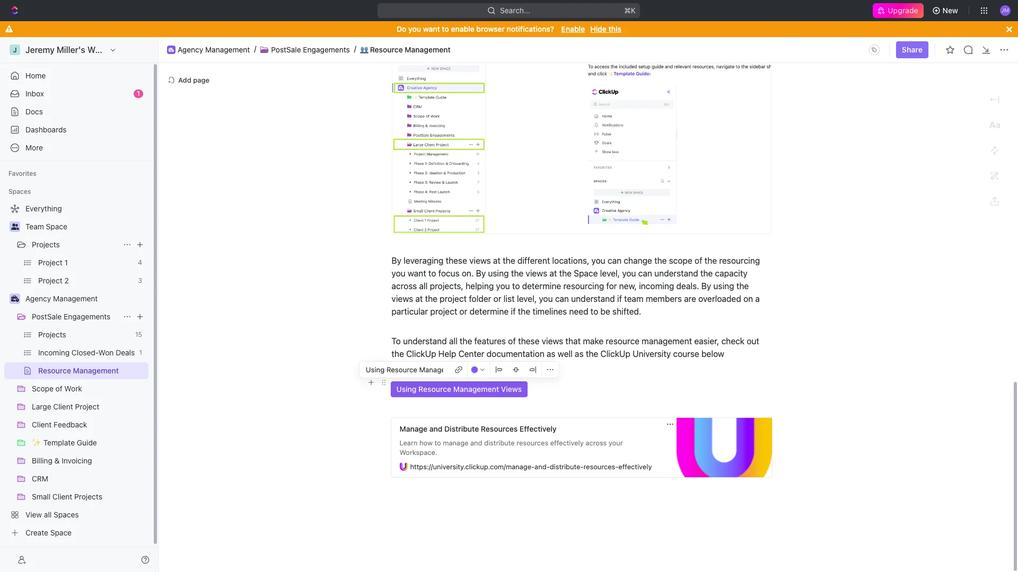 Task type: vqa. For each thing, say whether or not it's contained in the screenshot.


Task type: locate. For each thing, give the bounding box(es) containing it.
team
[[25, 222, 44, 231]]

using
[[488, 269, 509, 279], [713, 282, 734, 291]]

determine down different
[[522, 282, 561, 291]]

3
[[138, 277, 142, 285]]

new button
[[928, 2, 964, 19]]

0 horizontal spatial agency
[[25, 294, 51, 303]]

2 vertical spatial client
[[52, 493, 72, 502]]

these up focus
[[446, 256, 467, 266]]

0 horizontal spatial using
[[488, 269, 509, 279]]

0 horizontal spatial can
[[555, 295, 569, 304]]

understand inside to understand all the features of these views that make resource management easier, check out the clickup help center documentation as well as the clickup university course below
[[403, 337, 447, 346]]

or
[[493, 295, 501, 304], [459, 307, 467, 317]]

resourcing
[[719, 256, 760, 266], [563, 282, 604, 291]]

can down change
[[638, 269, 652, 279]]

determine
[[522, 282, 561, 291], [470, 307, 509, 317]]

0 horizontal spatial postsale
[[32, 312, 62, 321]]

of inside by leveraging these views at the different locations, you can change the scope of the resourcing you want to focus on. by using the views at the space level, you can understand the capacity across all projects, helping you to determine resourcing for new, incoming deals. by using the views at the project folder or list level, you can understand if team members are overloaded on a particular project or determine if the timelines need to be shifted.
[[695, 256, 702, 266]]

project left 2
[[38, 276, 62, 285]]

1 horizontal spatial spaces
[[54, 511, 79, 520]]

1 vertical spatial postsale
[[32, 312, 62, 321]]

1 vertical spatial projects link
[[38, 327, 131, 344]]

jm button
[[997, 2, 1014, 19]]

work
[[64, 384, 82, 393]]

0 vertical spatial postsale
[[271, 45, 301, 54]]

template
[[43, 438, 75, 448]]

2 horizontal spatial of
[[695, 256, 702, 266]]

client up view all spaces
[[52, 493, 72, 502]]

you
[[408, 24, 421, 33], [591, 256, 605, 266], [392, 269, 405, 279], [622, 269, 636, 279], [496, 282, 510, 291], [539, 295, 553, 304]]

projects down team space
[[32, 240, 60, 249]]

by up "across"
[[392, 256, 401, 266]]

easier,
[[694, 337, 719, 346]]

using
[[396, 385, 416, 394]]

can left change
[[608, 256, 621, 266]]

agency management up page
[[178, 45, 250, 54]]

of left 'work'
[[55, 384, 62, 393]]

clickup up add button text field
[[406, 350, 436, 359]]

projects link
[[32, 236, 119, 253], [38, 327, 131, 344]]

1 horizontal spatial as
[[575, 350, 584, 359]]

jeremy miller's workspace, , element
[[10, 45, 20, 55]]

locations,
[[552, 256, 589, 266]]

1 vertical spatial project
[[430, 307, 457, 317]]

agency management for business time image within tree
[[25, 294, 98, 303]]

0 horizontal spatial understand
[[403, 337, 447, 346]]

these inside to understand all the features of these views that make resource management easier, check out the clickup help center documentation as well as the clickup university course below
[[518, 337, 539, 346]]

1 vertical spatial all
[[449, 337, 457, 346]]

https://university.clickup.com/manage-
[[410, 463, 535, 472]]

engagements down project 2 link
[[64, 312, 110, 321]]

1 horizontal spatial resource
[[370, 45, 403, 54]]

project 2
[[38, 276, 69, 285]]

resource for 👥
[[370, 45, 403, 54]]

resource for using
[[418, 385, 451, 394]]

management
[[205, 45, 250, 54], [405, 45, 451, 54], [53, 294, 98, 303], [73, 366, 119, 375], [453, 385, 499, 394]]

0 vertical spatial space
[[46, 222, 67, 231]]

client up client feedback
[[53, 402, 73, 411]]

2 vertical spatial resource
[[418, 385, 451, 394]]

resource down incoming
[[38, 366, 71, 375]]

agency management link down project 2 link
[[25, 291, 146, 308]]

1 vertical spatial determine
[[470, 307, 509, 317]]

0 vertical spatial understand
[[654, 269, 698, 279]]

0 horizontal spatial or
[[459, 307, 467, 317]]

client down large
[[32, 420, 52, 429]]

deals
[[116, 348, 135, 357]]

understand up be
[[571, 295, 615, 304]]

want right do
[[423, 24, 440, 33]]

space down locations,
[[574, 269, 598, 279]]

0 vertical spatial if
[[617, 295, 622, 304]]

agency management inside tree
[[25, 294, 98, 303]]

project up project 2
[[38, 258, 62, 267]]

0 horizontal spatial agency management link
[[25, 291, 146, 308]]

1 vertical spatial projects
[[38, 330, 66, 339]]

understand up help
[[403, 337, 447, 346]]

space inside by leveraging these views at the different locations, you can change the scope of the resourcing you want to focus on. by using the views at the space level, you can understand the capacity across all projects, helping you to determine resourcing for new, incoming deals. by using the views at the project folder or list level, you can understand if team members are overloaded on a particular project or determine if the timelines need to be shifted.
[[574, 269, 598, 279]]

views down different
[[526, 269, 547, 279]]

spaces inside "link"
[[54, 511, 79, 520]]

0 vertical spatial at
[[493, 256, 501, 266]]

you right do
[[408, 24, 421, 33]]

management down 2
[[53, 294, 98, 303]]

projects inside small client projects link
[[74, 493, 102, 502]]

0 horizontal spatial clickup
[[406, 350, 436, 359]]

1 horizontal spatial determine
[[522, 282, 561, 291]]

by up overloaded
[[701, 282, 711, 291]]

agency management link up page
[[178, 45, 250, 54]]

projects down crm "link"
[[74, 493, 102, 502]]

1 inside incoming closed-won deals 1
[[139, 349, 142, 357]]

0 vertical spatial project
[[38, 258, 62, 267]]

✨
[[32, 438, 41, 448]]

help
[[438, 350, 456, 359]]

enable
[[451, 24, 474, 33]]

crm
[[32, 475, 48, 484]]

1 horizontal spatial at
[[493, 256, 501, 266]]

projects for top projects link
[[32, 240, 60, 249]]

resource inside resource management link
[[38, 366, 71, 375]]

project down "scope of work" link in the bottom of the page
[[75, 402, 99, 411]]

0 vertical spatial agency management link
[[178, 45, 250, 54]]

0 horizontal spatial of
[[55, 384, 62, 393]]

the left the "scope"
[[654, 256, 667, 266]]

incoming closed-won deals link
[[38, 345, 135, 362]]

✨ template guide
[[32, 438, 97, 448]]

1 vertical spatial of
[[508, 337, 516, 346]]

agency management
[[178, 45, 250, 54], [25, 294, 98, 303]]

spaces down 'favorites' button
[[8, 188, 31, 196]]

folder
[[469, 295, 491, 304]]

well
[[558, 350, 573, 359]]

0 vertical spatial determine
[[522, 282, 561, 291]]

0 horizontal spatial postsale engagements link
[[32, 309, 119, 326]]

at down locations,
[[549, 269, 557, 279]]

to left be
[[591, 307, 598, 317]]

management
[[642, 337, 692, 346]]

using up overloaded
[[713, 282, 734, 291]]

agency up add page
[[178, 45, 203, 54]]

1 horizontal spatial postsale
[[271, 45, 301, 54]]

at up 'particular'
[[415, 295, 423, 304]]

resource management
[[38, 366, 119, 375]]

want down leveraging
[[408, 269, 426, 279]]

1 as from the left
[[547, 350, 555, 359]]

as left well
[[547, 350, 555, 359]]

resourcing up capacity
[[719, 256, 760, 266]]

1 horizontal spatial clickup
[[600, 350, 630, 359]]

1 horizontal spatial business time image
[[169, 48, 174, 52]]

using up helping on the left of page
[[488, 269, 509, 279]]

if down 'list'
[[511, 307, 516, 317]]

postsale engagements
[[271, 45, 350, 54], [32, 312, 110, 321]]

understand down the "scope"
[[654, 269, 698, 279]]

the down different
[[511, 269, 523, 279]]

if
[[617, 295, 622, 304], [511, 307, 516, 317]]

0 vertical spatial can
[[608, 256, 621, 266]]

you up 'list'
[[496, 282, 510, 291]]

resources
[[481, 425, 518, 434]]

1 vertical spatial spaces
[[54, 511, 79, 520]]

of right the "scope"
[[695, 256, 702, 266]]

1 vertical spatial by
[[476, 269, 486, 279]]

if left "team"
[[617, 295, 622, 304]]

project 1 link
[[38, 255, 134, 271]]

all right "across"
[[419, 282, 428, 291]]

0 vertical spatial resource
[[370, 45, 403, 54]]

crm link
[[32, 471, 146, 488]]

j
[[13, 46, 17, 54]]

leveraging
[[404, 256, 443, 266]]

resource management link
[[38, 363, 146, 380]]

1 vertical spatial want
[[408, 269, 426, 279]]

docs
[[25, 107, 43, 116]]

to left enable
[[442, 24, 449, 33]]

2 vertical spatial understand
[[403, 337, 447, 346]]

engagements left 👥
[[303, 45, 350, 54]]

0 vertical spatial client
[[53, 402, 73, 411]]

space
[[46, 222, 67, 231], [574, 269, 598, 279], [50, 529, 72, 538]]

1 horizontal spatial agency management link
[[178, 45, 250, 54]]

2 vertical spatial at
[[415, 295, 423, 304]]

postsale inside tree
[[32, 312, 62, 321]]

Add button text field
[[366, 366, 443, 375]]

of up documentation
[[508, 337, 516, 346]]

0 vertical spatial projects link
[[32, 236, 119, 253]]

projects link down team space link
[[32, 236, 119, 253]]

2 vertical spatial can
[[555, 295, 569, 304]]

as
[[547, 350, 555, 359], [575, 350, 584, 359]]

0 horizontal spatial these
[[446, 256, 467, 266]]

projects link up the closed-
[[38, 327, 131, 344]]

guide
[[77, 438, 97, 448]]

want
[[423, 24, 440, 33], [408, 269, 426, 279]]

0 horizontal spatial engagements
[[64, 312, 110, 321]]

billing
[[32, 457, 52, 466]]

0 vertical spatial level,
[[600, 269, 620, 279]]

1 horizontal spatial resourcing
[[719, 256, 760, 266]]

of inside "scope of work" link
[[55, 384, 62, 393]]

all up help
[[449, 337, 457, 346]]

scope of work
[[32, 384, 82, 393]]

these inside by leveraging these views at the different locations, you can change the scope of the resourcing you want to focus on. by using the views at the space level, you can understand the capacity across all projects, helping you to determine resourcing for new, incoming deals. by using the views at the project folder or list level, you can understand if team members are overloaded on a particular project or determine if the timelines need to be shifted.
[[446, 256, 467, 266]]

1 vertical spatial postsale engagements
[[32, 312, 110, 321]]

postsale engagements link
[[271, 45, 350, 54], [32, 309, 119, 326]]

agency inside tree
[[25, 294, 51, 303]]

1 vertical spatial agency
[[25, 294, 51, 303]]

projects up incoming
[[38, 330, 66, 339]]

out
[[747, 337, 759, 346]]

all right view
[[44, 511, 52, 520]]

2 vertical spatial of
[[55, 384, 62, 393]]

0 vertical spatial 1
[[137, 90, 140, 98]]

these up documentation
[[518, 337, 539, 346]]

agency for the agency management link associated with rightmost business time image
[[178, 45, 203, 54]]

do you want to enable browser notifications? enable hide this
[[397, 24, 621, 33]]

postsale
[[271, 45, 301, 54], [32, 312, 62, 321]]

using resource management views
[[396, 385, 522, 394]]

can up timelines
[[555, 295, 569, 304]]

0 vertical spatial project
[[440, 295, 467, 304]]

2 horizontal spatial resource
[[418, 385, 451, 394]]

0 horizontal spatial postsale engagements
[[32, 312, 110, 321]]

page
[[193, 76, 209, 84]]

agency down project 2
[[25, 294, 51, 303]]

2 vertical spatial project
[[75, 402, 99, 411]]

postsale engagements inside tree
[[32, 312, 110, 321]]

0 vertical spatial all
[[419, 282, 428, 291]]

tree
[[4, 200, 148, 542]]

space down view all spaces
[[50, 529, 72, 538]]

project for project 2
[[38, 276, 62, 285]]

the up on
[[736, 282, 749, 291]]

level,
[[600, 269, 620, 279], [517, 295, 537, 304]]

1 vertical spatial understand
[[571, 295, 615, 304]]

agency management link inside tree
[[25, 291, 146, 308]]

jm
[[1001, 7, 1009, 13]]

to up 'list'
[[512, 282, 520, 291]]

the left different
[[503, 256, 515, 266]]

as right well
[[575, 350, 584, 359]]

or left 'list'
[[493, 295, 501, 304]]

by up helping on the left of page
[[476, 269, 486, 279]]

of inside to understand all the features of these views that make resource management easier, check out the clickup help center documentation as well as the clickup university course below
[[508, 337, 516, 346]]

2 horizontal spatial can
[[638, 269, 652, 279]]

views inside to understand all the features of these views that make resource management easier, check out the clickup help center documentation as well as the clickup university course below
[[542, 337, 563, 346]]

0 horizontal spatial as
[[547, 350, 555, 359]]

clickup down the resource
[[600, 350, 630, 359]]

effectively
[[520, 425, 557, 434]]

you up timelines
[[539, 295, 553, 304]]

spaces down small client projects
[[54, 511, 79, 520]]

level, up for
[[600, 269, 620, 279]]

0 vertical spatial business time image
[[169, 48, 174, 52]]

0 horizontal spatial all
[[44, 511, 52, 520]]

of
[[695, 256, 702, 266], [508, 337, 516, 346], [55, 384, 62, 393]]

1 vertical spatial resourcing
[[563, 282, 604, 291]]

1 vertical spatial resource
[[38, 366, 71, 375]]

0 vertical spatial resourcing
[[719, 256, 760, 266]]

1 horizontal spatial using
[[713, 282, 734, 291]]

or down helping on the left of page
[[459, 307, 467, 317]]

client
[[53, 402, 73, 411], [32, 420, 52, 429], [52, 493, 72, 502]]

1 vertical spatial if
[[511, 307, 516, 317]]

all inside by leveraging these views at the different locations, you can change the scope of the resourcing you want to focus on. by using the views at the space level, you can understand the capacity across all projects, helping you to determine resourcing for new, incoming deals. by using the views at the project folder or list level, you can understand if team members are overloaded on a particular project or determine if the timelines need to be shifted.
[[419, 282, 428, 291]]

1 vertical spatial business time image
[[11, 296, 19, 302]]

to understand all the features of these views that make resource management easier, check out the clickup help center documentation as well as the clickup university course below
[[392, 337, 761, 359]]

0 vertical spatial using
[[488, 269, 509, 279]]

0 horizontal spatial if
[[511, 307, 516, 317]]

space right team on the left top of page
[[46, 222, 67, 231]]

1 horizontal spatial all
[[419, 282, 428, 291]]

resourcing up need
[[563, 282, 604, 291]]

clickup
[[406, 350, 436, 359], [600, 350, 630, 359]]

course
[[673, 350, 699, 359]]

agency management down 2
[[25, 294, 98, 303]]

resource right 👥
[[370, 45, 403, 54]]

postsale engagements for bottom postsale engagements link
[[32, 312, 110, 321]]

2 vertical spatial space
[[50, 529, 72, 538]]

0 horizontal spatial business time image
[[11, 296, 19, 302]]

particular
[[392, 307, 428, 317]]

1
[[137, 90, 140, 98], [64, 258, 68, 267], [139, 349, 142, 357]]

0 horizontal spatial spaces
[[8, 188, 31, 196]]

want inside by leveraging these views at the different locations, you can change the scope of the resourcing you want to focus on. by using the views at the space level, you can understand the capacity across all projects, helping you to determine resourcing for new, incoming deals. by using the views at the project folder or list level, you can understand if team members are overloaded on a particular project or determine if the timelines need to be shifted.
[[408, 269, 426, 279]]

2 horizontal spatial at
[[549, 269, 557, 279]]

0 horizontal spatial by
[[392, 256, 401, 266]]

1 vertical spatial engagements
[[64, 312, 110, 321]]

1 vertical spatial agency management
[[25, 294, 98, 303]]

0 vertical spatial agency management
[[178, 45, 250, 54]]

1 clickup from the left
[[406, 350, 436, 359]]

do
[[397, 24, 406, 33]]

to
[[442, 24, 449, 33], [428, 269, 436, 279], [512, 282, 520, 291], [591, 307, 598, 317]]

at
[[493, 256, 501, 266], [549, 269, 557, 279], [415, 295, 423, 304]]

1 horizontal spatial postsale engagements link
[[271, 45, 350, 54]]

at up helping on the left of page
[[493, 256, 501, 266]]

home
[[25, 71, 46, 80]]

spaces
[[8, 188, 31, 196], [54, 511, 79, 520]]

level, right 'list'
[[517, 295, 537, 304]]

tree containing everything
[[4, 200, 148, 542]]

2 horizontal spatial all
[[449, 337, 457, 346]]

0 vertical spatial postsale engagements
[[271, 45, 350, 54]]

the left timelines
[[518, 307, 530, 317]]

business time image
[[169, 48, 174, 52], [11, 296, 19, 302]]

new
[[943, 6, 958, 15]]

team space
[[25, 222, 67, 231]]

views up well
[[542, 337, 563, 346]]

1 vertical spatial space
[[574, 269, 598, 279]]

resource right using at the bottom left of the page
[[418, 385, 451, 394]]

determine down folder
[[470, 307, 509, 317]]

0 horizontal spatial resourcing
[[563, 282, 604, 291]]

view all spaces
[[25, 511, 79, 520]]



Task type: describe. For each thing, give the bounding box(es) containing it.
you up "new,"
[[622, 269, 636, 279]]

list
[[504, 295, 515, 304]]

timelines
[[533, 307, 567, 317]]

won
[[98, 348, 114, 357]]

views down "across"
[[392, 295, 413, 304]]

4
[[138, 259, 142, 267]]

client feedback
[[32, 420, 87, 429]]

different
[[517, 256, 550, 266]]

dropdown menu image
[[866, 41, 883, 58]]

notifications?
[[507, 24, 554, 33]]

project 1
[[38, 258, 68, 267]]

upgrade link
[[873, 3, 923, 18]]

everything
[[25, 204, 62, 213]]

feedback
[[54, 420, 87, 429]]

client feedback link
[[32, 417, 146, 434]]

2 clickup from the left
[[600, 350, 630, 359]]

engagements inside tree
[[64, 312, 110, 321]]

2 horizontal spatial understand
[[654, 269, 698, 279]]

0 horizontal spatial determine
[[470, 307, 509, 317]]

inbox
[[25, 89, 44, 98]]

project for project 1
[[38, 258, 62, 267]]

are
[[684, 295, 696, 304]]

create
[[25, 529, 48, 538]]

hide
[[590, 24, 607, 33]]

projects,
[[430, 282, 463, 291]]

1 horizontal spatial level,
[[600, 269, 620, 279]]

the up capacity
[[705, 256, 717, 266]]

team space link
[[25, 218, 146, 235]]

billing & invoicing
[[32, 457, 92, 466]]

upgrade
[[888, 6, 918, 15]]

the down projects,
[[425, 295, 437, 304]]

jeremy miller's workspace
[[25, 45, 131, 55]]

1 vertical spatial level,
[[517, 295, 537, 304]]

docs link
[[4, 103, 148, 120]]

distribute-
[[550, 463, 583, 472]]

1 vertical spatial or
[[459, 307, 467, 317]]

the down to
[[392, 350, 404, 359]]

view all spaces link
[[4, 507, 146, 524]]

view
[[25, 511, 42, 520]]

business time image inside tree
[[11, 296, 19, 302]]

to down leveraging
[[428, 269, 436, 279]]

new,
[[619, 282, 637, 291]]

scope
[[32, 384, 53, 393]]

postsale for topmost postsale engagements link
[[271, 45, 301, 54]]

scope
[[669, 256, 692, 266]]

focus
[[438, 269, 460, 279]]

you right locations,
[[591, 256, 605, 266]]

user group image
[[11, 224, 19, 230]]

1 vertical spatial postsale engagements link
[[32, 309, 119, 326]]

the down make
[[586, 350, 598, 359]]

2 as from the left
[[575, 350, 584, 359]]

management up page
[[205, 45, 250, 54]]

management left views
[[453, 385, 499, 394]]

0 vertical spatial postsale engagements link
[[271, 45, 350, 54]]

0 vertical spatial by
[[392, 256, 401, 266]]

favorites
[[8, 170, 36, 178]]

management down incoming closed-won deals 1 on the left of page
[[73, 366, 119, 375]]

1 vertical spatial client
[[32, 420, 52, 429]]

features
[[474, 337, 506, 346]]

documentation
[[487, 350, 544, 359]]

sidebar navigation
[[0, 37, 161, 573]]

by leveraging these views at the different locations, you can change the scope of the resourcing you want to focus on. by using the views at the space level, you can understand the capacity across all projects, helping you to determine resourcing for new, incoming deals. by using the views at the project folder or list level, you can understand if team members are overloaded on a particular project or determine if the timelines need to be shifted.
[[392, 256, 762, 317]]

on
[[743, 295, 753, 304]]

invoicing
[[62, 457, 92, 466]]

0 vertical spatial spaces
[[8, 188, 31, 196]]

agency for the agency management link inside the tree
[[25, 294, 51, 303]]

dashboards link
[[4, 121, 148, 138]]

👥
[[360, 45, 368, 54]]

members
[[646, 295, 682, 304]]

on.
[[462, 269, 474, 279]]

✨ template guide link
[[32, 435, 146, 452]]

all inside "link"
[[44, 511, 52, 520]]

the left capacity
[[700, 269, 713, 279]]

enable
[[561, 24, 585, 33]]

project 2 link
[[38, 273, 134, 289]]

1 vertical spatial can
[[638, 269, 652, 279]]

1 horizontal spatial or
[[493, 295, 501, 304]]

1 vertical spatial 1
[[64, 258, 68, 267]]

incoming
[[639, 282, 674, 291]]

2
[[64, 276, 69, 285]]

agency management link for rightmost business time image
[[178, 45, 250, 54]]

closed-
[[72, 348, 98, 357]]

everything link
[[4, 200, 146, 217]]

to
[[392, 337, 401, 346]]

0 vertical spatial want
[[423, 24, 440, 33]]

helping
[[466, 282, 494, 291]]

postsale engagements for topmost postsale engagements link
[[271, 45, 350, 54]]

distribute
[[444, 425, 479, 434]]

&
[[54, 457, 60, 466]]

deals.
[[676, 282, 699, 291]]

create space
[[25, 529, 72, 538]]

below
[[701, 350, 724, 359]]

all inside to understand all the features of these views that make resource management easier, check out the clickup help center documentation as well as the clickup university course below
[[449, 337, 457, 346]]

university
[[633, 350, 671, 359]]

capacity
[[715, 269, 747, 279]]

resource
[[606, 337, 639, 346]]

the down locations,
[[559, 269, 572, 279]]

effectively
[[618, 463, 652, 472]]

workspace
[[87, 45, 131, 55]]

and
[[429, 425, 442, 434]]

miller's
[[57, 45, 85, 55]]

space for create space
[[50, 529, 72, 538]]

views up on.
[[469, 256, 491, 266]]

postsale for bottom postsale engagements link
[[32, 312, 62, 321]]

⌘k
[[624, 6, 636, 15]]

agency management link for business time image within tree
[[25, 291, 146, 308]]

more button
[[4, 139, 148, 156]]

space for team space
[[46, 222, 67, 231]]

client for small
[[52, 493, 72, 502]]

client for large
[[53, 402, 73, 411]]

this
[[608, 24, 621, 33]]

team
[[624, 295, 643, 304]]

tree inside sidebar navigation
[[4, 200, 148, 542]]

agency management for rightmost business time image
[[178, 45, 250, 54]]

projects for projects link to the bottom
[[38, 330, 66, 339]]

0 horizontal spatial at
[[415, 295, 423, 304]]

jeremy
[[25, 45, 55, 55]]

small
[[32, 493, 50, 502]]

add
[[178, 76, 191, 84]]

manage and distribute resources effectively
[[400, 425, 557, 434]]

1 horizontal spatial if
[[617, 295, 622, 304]]

incoming closed-won deals 1
[[38, 348, 142, 357]]

https://university.clickup.com/manage-and-distribute-resources-effectively
[[410, 463, 652, 472]]

be
[[600, 307, 610, 317]]

small client projects
[[32, 493, 102, 502]]

the up center
[[460, 337, 472, 346]]

0 vertical spatial engagements
[[303, 45, 350, 54]]

share
[[902, 45, 923, 54]]

👥 resource management
[[360, 45, 451, 54]]

shifted.
[[612, 307, 641, 317]]

across
[[392, 282, 417, 291]]

1 vertical spatial at
[[549, 269, 557, 279]]

large client project
[[32, 402, 99, 411]]

more
[[25, 143, 43, 152]]

add page
[[178, 76, 209, 84]]

make
[[583, 337, 604, 346]]

management down do
[[405, 45, 451, 54]]

you up "across"
[[392, 269, 405, 279]]

2 horizontal spatial by
[[701, 282, 711, 291]]



